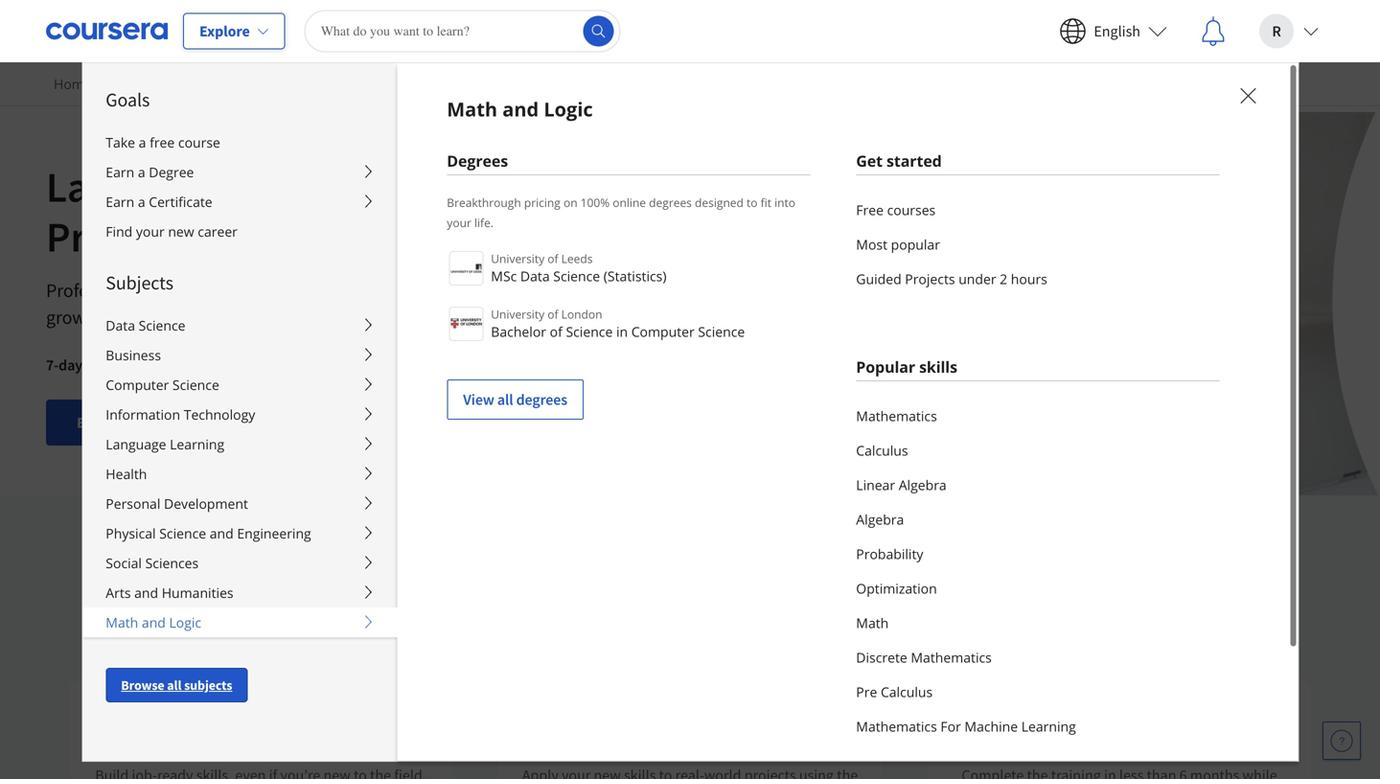 Task type: vqa. For each thing, say whether or not it's contained in the screenshot.
'universities' to the right
no



Task type: describe. For each thing, give the bounding box(es) containing it.
computer inside dropdown button
[[106, 376, 169, 394]]

and inside the "take the first step toward your new career get professional-level training and earn a credential recognized by leading companies."
[[592, 595, 622, 619]]

view
[[463, 390, 494, 409]]

language
[[106, 435, 166, 453]]

pricing
[[524, 195, 561, 210]]

pre calculus link
[[856, 675, 1220, 709]]

earn for earn a degree
[[106, 163, 134, 181]]

life.
[[475, 215, 494, 231]]

science down for
[[698, 323, 745, 341]]

linear algebra link
[[856, 468, 1220, 502]]

on inside breakthrough pricing on 100% online degrees designed to fit into your life.
[[564, 195, 578, 210]]

and inside menu item
[[503, 96, 539, 122]]

2 horizontal spatial at
[[1076, 739, 1092, 763]]

list for get started
[[856, 193, 1220, 296]]

science down the personal development
[[159, 524, 206, 543]]

for
[[941, 718, 961, 736]]

machine
[[965, 718, 1018, 736]]

sciences
[[145, 554, 199, 572]]

english
[[1094, 22, 1141, 41]]

optimization link
[[856, 571, 1220, 606]]

projects
[[905, 270, 955, 288]]

math and logic menu item
[[396, 62, 1298, 779]]

math link
[[856, 606, 1220, 640]]

1 vertical spatial credential
[[713, 739, 796, 763]]

home link
[[46, 62, 99, 105]]

explore menu element
[[83, 63, 397, 703]]

mathematics for machine learning link
[[856, 709, 1220, 744]]

optional
[[295, 739, 364, 763]]

r button
[[1244, 0, 1334, 62]]

earn a valuable credential
[[585, 739, 796, 763]]

professional-
[[382, 595, 485, 619]]

find your new career
[[106, 222, 238, 241]]

a for earn a certificate
[[138, 193, 145, 211]]

personal
[[106, 495, 160, 513]]

data science button
[[83, 311, 397, 340]]

0 vertical spatial algebra
[[899, 476, 947, 494]]

for
[[704, 278, 726, 302]]

mathematics for mathematics for machine learning
[[856, 718, 937, 736]]

information technology button
[[83, 400, 397, 429]]

a inside launch your new career with a professional certificate on coursera
[[574, 160, 596, 213]]

mathematics for mathematics
[[856, 407, 937, 425]]

learn at your own pace
[[1026, 739, 1214, 763]]

probability
[[856, 545, 924, 563]]

physical
[[106, 524, 156, 543]]

a for earn a degree
[[138, 163, 145, 181]]

english button
[[1044, 0, 1183, 62]]

professional inside professional certificates offer flexible, online training designed to get you job-ready for high- growth fields.
[[46, 278, 144, 302]]

What do you want to learn? text field
[[305, 10, 621, 52]]

free for a
[[150, 133, 175, 151]]

month | less
[[297, 356, 403, 375]]

degrees
[[447, 151, 508, 171]]

earn a certificate button
[[83, 187, 397, 217]]

step
[[555, 540, 631, 593]]

take for a
[[106, 133, 135, 151]]

all for subjects
[[167, 677, 182, 694]]

job-
[[624, 278, 656, 302]]

view all degrees list
[[447, 249, 810, 420]]

0 vertical spatial pace
[[583, 356, 614, 375]]

university for bachelor
[[491, 306, 545, 322]]

flexible,
[[281, 278, 343, 302]]

engineering
[[237, 524, 311, 543]]

1 horizontal spatial math
[[447, 96, 498, 122]]

computer science button
[[83, 370, 397, 400]]

get started
[[856, 151, 942, 171]]

under
[[959, 270, 997, 288]]

take a free course
[[106, 133, 220, 151]]

goals
[[106, 88, 150, 112]]

explore for explore careers
[[77, 413, 127, 432]]

trial | starting
[[114, 356, 227, 375]]

100%
[[581, 195, 610, 210]]

math and logic inside menu item
[[447, 96, 593, 122]]

view all degrees link
[[447, 380, 584, 420]]

development
[[164, 495, 248, 513]]

london
[[561, 306, 603, 322]]

language learning button
[[83, 429, 397, 459]]

day
[[59, 356, 83, 375]]

free courses
[[856, 201, 936, 219]]

designed for degrees
[[695, 195, 744, 210]]

new inside the "take the first step toward your new career get professional-level training and earn a credential recognized by leading companies."
[[868, 540, 944, 593]]

companies.
[[938, 595, 1030, 619]]

0 horizontal spatial at
[[230, 356, 243, 375]]

earn a degree button
[[83, 157, 397, 187]]

arts and humanities button
[[83, 578, 397, 608]]

data science
[[106, 316, 186, 335]]

7-
[[46, 356, 59, 375]]

ready
[[656, 278, 700, 302]]

and right arts
[[134, 584, 158, 602]]

health
[[106, 465, 147, 483]]

take the first step toward your new career get professional-level training and earn a credential recognized by leading companies.
[[314, 540, 1067, 619]]

and inside popup button
[[142, 614, 166, 632]]

physical science and engineering button
[[83, 519, 397, 548]]

pre
[[856, 683, 877, 701]]

science inside university of leeds msc data science (statistics)
[[553, 267, 600, 285]]

2 horizontal spatial math
[[856, 614, 889, 632]]

my learning link
[[130, 62, 222, 105]]

and down development
[[210, 524, 234, 543]]

a for earn a valuable credential
[[626, 739, 636, 763]]

1 horizontal spatial pace
[[1176, 739, 1214, 763]]

the
[[406, 540, 466, 593]]

earn for earn a valuable credential
[[585, 739, 622, 763]]

0 horizontal spatial own
[[552, 356, 580, 375]]

learning for my learning
[[160, 75, 215, 93]]

fit
[[761, 195, 772, 210]]

online for degrees
[[613, 195, 646, 210]]

social sciences
[[106, 554, 199, 572]]

free
[[856, 201, 884, 219]]

home
[[54, 75, 92, 93]]

all for degrees
[[497, 390, 513, 409]]

personal development
[[106, 495, 248, 513]]

probability link
[[856, 537, 1220, 571]]

your inside launch your new career with a professional certificate on coursera
[[187, 160, 269, 213]]

computer inside university of london bachelor of science in computer science
[[631, 323, 695, 341]]

earn for earn a certificate
[[106, 193, 134, 211]]

a for take a free course
[[139, 133, 146, 151]]

browse all subjects button
[[106, 668, 248, 703]]

a inside the "take the first step toward your new career get professional-level training and earn a credential recognized by leading companies."
[[665, 595, 675, 619]]

per
[[273, 356, 294, 375]]

launch your new career with a professional certificate on coursera
[[46, 160, 690, 263]]

popular
[[891, 235, 940, 254]]

(statistics)
[[604, 267, 667, 285]]

learning inside the math and logic menu item
[[1022, 718, 1076, 736]]

discrete
[[856, 649, 908, 667]]

1 vertical spatial mathematics
[[911, 649, 992, 667]]

discrete mathematics
[[856, 649, 992, 667]]

$49
[[246, 356, 270, 375]]

university of london logo image
[[449, 307, 483, 341]]

learn
[[1026, 739, 1072, 763]]

to for degrees
[[747, 195, 758, 210]]



Task type: locate. For each thing, give the bounding box(es) containing it.
earn
[[626, 595, 662, 619]]

0 vertical spatial new
[[278, 160, 354, 213]]

social
[[106, 554, 142, 572]]

explore up "my learning"
[[199, 22, 250, 41]]

designed up "bachelor"
[[466, 278, 538, 302]]

credential right valuable
[[713, 739, 796, 763]]

list containing free courses
[[856, 193, 1220, 296]]

0 horizontal spatial all
[[167, 677, 182, 694]]

online inside professional certificates offer flexible, online training designed to get you job-ready for high- growth fields.
[[347, 278, 397, 302]]

university up msc
[[491, 251, 545, 267]]

0 vertical spatial data
[[520, 267, 550, 285]]

calculus up linear
[[856, 441, 908, 460]]

1 vertical spatial to
[[542, 278, 559, 302]]

1 horizontal spatial designed
[[695, 195, 744, 210]]

and up degrees
[[503, 96, 539, 122]]

1 horizontal spatial computer
[[631, 323, 695, 341]]

1 horizontal spatial to
[[747, 195, 758, 210]]

calculus
[[856, 441, 908, 460], [881, 683, 933, 701]]

1 horizontal spatial logic
[[544, 96, 593, 122]]

recognized
[[763, 595, 849, 619]]

new for launch
[[278, 160, 354, 213]]

1 vertical spatial new
[[168, 222, 194, 241]]

most popular
[[856, 235, 940, 254]]

1 vertical spatial data
[[106, 316, 135, 335]]

your down "bachelor"
[[519, 356, 549, 375]]

own
[[552, 356, 580, 375], [1137, 739, 1172, 763]]

close image
[[1235, 82, 1260, 107], [1235, 82, 1260, 107], [1235, 82, 1260, 107], [1235, 82, 1260, 107], [1235, 82, 1260, 107], [1235, 82, 1260, 107], [1236, 83, 1261, 108]]

data right msc
[[520, 267, 550, 285]]

your
[[187, 160, 269, 213], [447, 215, 472, 231], [136, 222, 165, 241], [519, 356, 549, 375], [777, 540, 860, 593], [1096, 739, 1133, 763]]

1 vertical spatial professional
[[46, 278, 144, 302]]

your right learn
[[1096, 739, 1133, 763]]

math and logic group
[[82, 62, 1299, 779]]

0 horizontal spatial explore
[[77, 413, 127, 432]]

professional up the subjects
[[46, 210, 269, 263]]

algebra right linear
[[899, 476, 947, 494]]

your inside the explore menu element
[[136, 222, 165, 241]]

courses
[[887, 201, 936, 219]]

science down trial | starting
[[172, 376, 219, 394]]

0 horizontal spatial on
[[473, 210, 520, 263]]

mathematics
[[856, 407, 937, 425], [911, 649, 992, 667], [856, 718, 937, 736]]

1 vertical spatial learning
[[170, 435, 224, 453]]

prior
[[158, 739, 199, 763]]

all inside button
[[167, 677, 182, 694]]

online right flexible,
[[347, 278, 397, 302]]

learning
[[160, 75, 215, 93], [170, 435, 224, 453], [1022, 718, 1076, 736]]

career down earn a certificate dropdown button
[[198, 222, 238, 241]]

explore inside 'link'
[[77, 413, 127, 432]]

data inside popup button
[[106, 316, 135, 335]]

designed inside breakthrough pricing on 100% online degrees designed to fit into your life.
[[695, 195, 744, 210]]

1 horizontal spatial own
[[1137, 739, 1172, 763]]

a inside dropdown button
[[138, 193, 145, 211]]

at right learn
[[1076, 739, 1092, 763]]

science
[[553, 267, 600, 285], [139, 316, 186, 335], [566, 323, 613, 341], [698, 323, 745, 341], [172, 376, 219, 394], [159, 524, 206, 543]]

1 vertical spatial university
[[491, 306, 545, 322]]

online inside breakthrough pricing on 100% online degrees designed to fit into your life.
[[613, 195, 646, 210]]

new inside the explore menu element
[[168, 222, 194, 241]]

0 vertical spatial degrees
[[649, 195, 692, 210]]

optimization
[[856, 580, 937, 598]]

data inside university of leeds msc data science (statistics)
[[520, 267, 550, 285]]

your down take a free course link
[[187, 160, 269, 213]]

logic inside popup button
[[169, 614, 201, 632]]

take inside the "take the first step toward your new career get professional-level training and earn a credential recognized by leading companies."
[[314, 540, 398, 593]]

at
[[230, 356, 243, 375], [503, 356, 516, 375], [1076, 739, 1092, 763]]

2 vertical spatial new
[[868, 540, 944, 593]]

most popular link
[[856, 227, 1220, 262]]

1 horizontal spatial new
[[278, 160, 354, 213]]

get
[[856, 151, 883, 171], [351, 595, 378, 619]]

science down london
[[566, 323, 613, 341]]

growth
[[46, 305, 103, 329]]

degrees right view
[[516, 390, 568, 409]]

take inside the explore menu element
[[106, 133, 135, 151]]

1 vertical spatial all
[[167, 677, 182, 694]]

calculus inside pre calculus link
[[881, 683, 933, 701]]

social sciences button
[[83, 548, 397, 578]]

0 horizontal spatial logic
[[169, 614, 201, 632]]

1 vertical spatial own
[[1137, 739, 1172, 763]]

university
[[491, 251, 545, 267], [491, 306, 545, 322]]

all right view
[[497, 390, 513, 409]]

take for the
[[314, 540, 398, 593]]

on inside launch your new career with a professional certificate on coursera
[[473, 210, 520, 263]]

a right earn
[[665, 595, 675, 619]]

free
[[150, 133, 175, 151], [85, 356, 111, 375]]

explore careers
[[77, 413, 181, 432]]

close image
[[1235, 82, 1260, 107], [1235, 82, 1260, 107], [1235, 82, 1260, 107], [1235, 82, 1260, 107], [1235, 82, 1260, 107], [1235, 82, 1260, 107]]

0 horizontal spatial data
[[106, 316, 135, 335]]

1 horizontal spatial at
[[503, 356, 516, 375]]

2 vertical spatial earn
[[585, 739, 622, 763]]

career up life.
[[362, 160, 476, 213]]

new inside launch your new career with a professional certificate on coursera
[[278, 160, 354, 213]]

logic down humanities on the bottom left of page
[[169, 614, 201, 632]]

subjects
[[106, 271, 173, 295]]

get inside the "take the first step toward your new career get professional-level training and earn a credential recognized by leading companies."
[[351, 595, 378, 619]]

university inside university of london bachelor of science in computer science
[[491, 306, 545, 322]]

linear
[[856, 476, 895, 494]]

certificate up professional certificates offer flexible, online training designed to get you job-ready for high- growth fields.
[[278, 210, 465, 263]]

designed
[[695, 195, 744, 210], [466, 278, 538, 302]]

career inside launch your new career with a professional certificate on coursera
[[362, 160, 476, 213]]

certificate
[[149, 193, 213, 211], [278, 210, 465, 263]]

2 vertical spatial learning
[[1022, 718, 1076, 736]]

valuable
[[640, 739, 709, 763]]

2 vertical spatial career
[[953, 540, 1067, 593]]

a down earn a degree
[[138, 193, 145, 211]]

of left leeds
[[548, 251, 558, 267]]

2 list from the top
[[856, 399, 1220, 779]]

0 vertical spatial to
[[747, 195, 758, 210]]

0 vertical spatial designed
[[695, 195, 744, 210]]

list containing mathematics
[[856, 399, 1220, 779]]

leading
[[876, 595, 935, 619]]

to inside breakthrough pricing on 100% online degrees designed to fit into your life.
[[747, 195, 758, 210]]

career inside the explore menu element
[[198, 222, 238, 241]]

of left london
[[548, 306, 558, 322]]

1 horizontal spatial free
[[150, 133, 175, 151]]

your up "recognized"
[[777, 540, 860, 593]]

online right 100%
[[613, 195, 646, 210]]

all inside 'list'
[[497, 390, 513, 409]]

designed left fit
[[695, 195, 744, 210]]

new up leading
[[868, 540, 944, 593]]

0 vertical spatial credential
[[679, 595, 759, 619]]

calculus inside calculus link
[[856, 441, 908, 460]]

earn left valuable
[[585, 739, 622, 763]]

1 vertical spatial designed
[[466, 278, 538, 302]]

1 vertical spatial logic
[[169, 614, 201, 632]]

information
[[106, 406, 180, 424]]

technology
[[184, 406, 255, 424]]

a right "pricing"
[[574, 160, 596, 213]]

professional
[[46, 210, 269, 263], [46, 278, 144, 302]]

you
[[591, 278, 620, 302]]

free right the day on the top of page
[[85, 356, 111, 375]]

arts
[[106, 584, 131, 602]]

0 horizontal spatial take
[[106, 133, 135, 151]]

to
[[747, 195, 758, 210], [542, 278, 559, 302]]

0 horizontal spatial certificate
[[149, 193, 213, 211]]

first
[[474, 540, 546, 593]]

7-day free trial | starting at $49 per month | less than 6 months at your own pace
[[46, 356, 614, 375]]

1 list from the top
[[856, 193, 1220, 296]]

0 vertical spatial online
[[613, 195, 646, 210]]

certificate inside dropdown button
[[149, 193, 213, 211]]

to inside professional certificates offer flexible, online training designed to get you job-ready for high- growth fields.
[[542, 278, 559, 302]]

1 vertical spatial career
[[198, 222, 238, 241]]

0 vertical spatial computer
[[631, 323, 695, 341]]

1 vertical spatial training
[[526, 595, 588, 619]]

new for find
[[168, 222, 194, 241]]

and down arts and humanities
[[142, 614, 166, 632]]

earn a degree
[[106, 163, 194, 181]]

list for popular skills
[[856, 399, 1220, 779]]

1 vertical spatial math and logic
[[106, 614, 201, 632]]

guided projects under 2 hours link
[[856, 262, 1220, 296]]

learning right my
[[160, 75, 215, 93]]

0 vertical spatial free
[[150, 133, 175, 151]]

course
[[178, 133, 220, 151]]

your left life.
[[447, 215, 472, 231]]

2 vertical spatial mathematics
[[856, 718, 937, 736]]

1 vertical spatial earn
[[106, 193, 134, 211]]

university of london bachelor of science in computer science
[[491, 306, 745, 341]]

certificate inside launch your new career with a professional certificate on coursera
[[278, 210, 465, 263]]

0 horizontal spatial training
[[401, 278, 462, 302]]

0 horizontal spatial math and logic
[[106, 614, 201, 632]]

professional inside launch your new career with a professional certificate on coursera
[[46, 210, 269, 263]]

get left professional-
[[351, 595, 378, 619]]

1 vertical spatial list
[[856, 399, 1220, 779]]

0 vertical spatial calculus
[[856, 441, 908, 460]]

all right browse
[[167, 677, 182, 694]]

your inside breakthrough pricing on 100% online degrees designed to fit into your life.
[[447, 215, 472, 231]]

1 vertical spatial get
[[351, 595, 378, 619]]

1 horizontal spatial career
[[362, 160, 476, 213]]

0 vertical spatial professional
[[46, 210, 269, 263]]

take a free course link
[[83, 128, 397, 157]]

on up msc
[[473, 210, 520, 263]]

take up earn a degree
[[106, 133, 135, 151]]

1 vertical spatial computer
[[106, 376, 169, 394]]

professional up growth
[[46, 278, 144, 302]]

0 vertical spatial explore
[[199, 22, 250, 41]]

into
[[775, 195, 796, 210]]

coursera image
[[46, 16, 168, 46]]

credential down toward
[[679, 595, 759, 619]]

of inside university of leeds msc data science (statistics)
[[548, 251, 558, 267]]

get left 'started'
[[856, 151, 883, 171]]

1 vertical spatial online
[[347, 278, 397, 302]]

designed inside professional certificates offer flexible, online training designed to get you job-ready for high- growth fields.
[[466, 278, 538, 302]]

earn inside dropdown button
[[106, 193, 134, 211]]

mathematics for machine learning
[[856, 718, 1076, 736]]

university inside university of leeds msc data science (statistics)
[[491, 251, 545, 267]]

6
[[440, 356, 447, 375]]

find
[[106, 222, 133, 241]]

degrees inside view all degrees link
[[516, 390, 568, 409]]

learning down 'information technology'
[[170, 435, 224, 453]]

0 vertical spatial list
[[856, 193, 1220, 296]]

with
[[485, 160, 566, 213]]

a left degree
[[138, 163, 145, 181]]

science inside popup button
[[139, 316, 186, 335]]

training right the level
[[526, 595, 588, 619]]

0 vertical spatial university
[[491, 251, 545, 267]]

data up business
[[106, 316, 135, 335]]

career inside the "take the first step toward your new career get professional-level training and earn a credential recognized by leading companies."
[[953, 540, 1067, 593]]

of for of
[[548, 306, 558, 322]]

2 horizontal spatial career
[[953, 540, 1067, 593]]

degree
[[149, 163, 194, 181]]

new down take a free course link
[[278, 160, 354, 213]]

1 university from the top
[[491, 251, 545, 267]]

2 university from the top
[[491, 306, 545, 322]]

leeds
[[561, 251, 593, 267]]

science up trial | starting
[[139, 316, 186, 335]]

a up earn a degree
[[139, 133, 146, 151]]

list
[[856, 193, 1220, 296], [856, 399, 1220, 779]]

your inside the "take the first step toward your new career get professional-level training and earn a credential recognized by leading companies."
[[777, 540, 860, 593]]

and left earn
[[592, 595, 622, 619]]

get inside the math and logic menu item
[[856, 151, 883, 171]]

free courses link
[[856, 193, 1220, 227]]

training inside the "take the first step toward your new career get professional-level training and earn a credential recognized by leading companies."
[[526, 595, 588, 619]]

at right months
[[503, 356, 516, 375]]

months
[[450, 356, 500, 375]]

a left valuable
[[626, 739, 636, 763]]

learning inside popup button
[[170, 435, 224, 453]]

university up "bachelor"
[[491, 306, 545, 322]]

career up 'companies.'
[[953, 540, 1067, 593]]

1 horizontal spatial math and logic
[[447, 96, 593, 122]]

to for launch your new career with a professional certificate on coursera
[[542, 278, 559, 302]]

degrees inside breakthrough pricing on 100% online degrees designed to fit into your life.
[[649, 195, 692, 210]]

degrees right 100%
[[649, 195, 692, 210]]

mathematics down popular skills
[[856, 407, 937, 425]]

university for msc
[[491, 251, 545, 267]]

explore for explore
[[199, 22, 250, 41]]

0 vertical spatial logic
[[544, 96, 593, 122]]

calculus down "discrete mathematics"
[[881, 683, 933, 701]]

learning for language learning
[[170, 435, 224, 453]]

0 horizontal spatial computer
[[106, 376, 169, 394]]

algebra down linear
[[856, 510, 904, 529]]

online
[[613, 195, 646, 210], [347, 278, 397, 302]]

of
[[548, 251, 558, 267], [548, 306, 558, 322], [550, 323, 563, 341]]

of for data
[[548, 251, 558, 267]]

1 vertical spatial free
[[85, 356, 111, 375]]

free inside the explore menu element
[[150, 133, 175, 151]]

fields.
[[106, 305, 154, 329]]

1 vertical spatial take
[[314, 540, 398, 593]]

business button
[[83, 340, 397, 370]]

degrees
[[649, 195, 692, 210], [516, 390, 568, 409]]

1 vertical spatial calculus
[[881, 683, 933, 701]]

0 horizontal spatial career
[[198, 222, 238, 241]]

learning up learn
[[1022, 718, 1076, 736]]

career for find
[[198, 222, 238, 241]]

discrete mathematics link
[[856, 640, 1220, 675]]

1 horizontal spatial online
[[613, 195, 646, 210]]

0 horizontal spatial pace
[[583, 356, 614, 375]]

on left 100%
[[564, 195, 578, 210]]

math up degrees
[[447, 96, 498, 122]]

0 vertical spatial all
[[497, 390, 513, 409]]

explore inside popup button
[[199, 22, 250, 41]]

popular skills
[[856, 357, 958, 377]]

computer right 'in'
[[631, 323, 695, 341]]

1 horizontal spatial on
[[564, 195, 578, 210]]

math and logic down arts and humanities
[[106, 614, 201, 632]]

0 vertical spatial training
[[401, 278, 462, 302]]

certificate up find your new career
[[149, 193, 213, 211]]

2
[[1000, 270, 1008, 288]]

careers
[[130, 413, 181, 432]]

credential inside the "take the first step toward your new career get professional-level training and earn a credential recognized by leading companies."
[[679, 595, 759, 619]]

new down earn a certificate
[[168, 222, 194, 241]]

0 horizontal spatial get
[[351, 595, 378, 619]]

math inside popup button
[[106, 614, 138, 632]]

0 horizontal spatial online
[[347, 278, 397, 302]]

0 vertical spatial own
[[552, 356, 580, 375]]

explore careers link
[[46, 400, 212, 446]]

training up university of london logo
[[401, 278, 462, 302]]

breakthrough
[[447, 195, 521, 210]]

0 vertical spatial career
[[362, 160, 476, 213]]

explore button
[[183, 13, 285, 49]]

training inside professional certificates offer flexible, online training designed to get you job-ready for high- growth fields.
[[401, 278, 462, 302]]

started
[[887, 151, 942, 171]]

earn up find
[[106, 193, 134, 211]]

physical science and engineering
[[106, 524, 311, 543]]

1 professional from the top
[[46, 210, 269, 263]]

1 horizontal spatial degrees
[[649, 195, 692, 210]]

math up discrete
[[856, 614, 889, 632]]

computer down business
[[106, 376, 169, 394]]

mathematics down pre calculus
[[856, 718, 937, 736]]

mathematics down 'companies.'
[[911, 649, 992, 667]]

explore up language on the bottom of the page
[[77, 413, 127, 432]]

to left fit
[[747, 195, 758, 210]]

bachelor
[[491, 323, 546, 341]]

0 vertical spatial learning
[[160, 75, 215, 93]]

arts and humanities
[[106, 584, 234, 602]]

1 horizontal spatial training
[[526, 595, 588, 619]]

earn inside dropdown button
[[106, 163, 134, 181]]

at left $49 on the left top of the page
[[230, 356, 243, 375]]

designed for launch your new career with a professional certificate on coursera
[[466, 278, 538, 302]]

to left get
[[542, 278, 559, 302]]

browse all subjects
[[121, 677, 232, 694]]

list item inside the math and logic menu item
[[856, 744, 1220, 779]]

and
[[503, 96, 539, 122], [210, 524, 234, 543], [134, 584, 158, 602], [592, 595, 622, 619], [142, 614, 166, 632]]

0 horizontal spatial degrees
[[516, 390, 568, 409]]

logic
[[544, 96, 593, 122], [169, 614, 201, 632]]

get
[[562, 278, 587, 302]]

browse
[[121, 677, 164, 694]]

university of leeds logo image
[[449, 251, 483, 286]]

calculus link
[[856, 433, 1220, 468]]

0 horizontal spatial to
[[542, 278, 559, 302]]

1 horizontal spatial get
[[856, 151, 883, 171]]

career for launch
[[362, 160, 476, 213]]

msc
[[491, 267, 517, 285]]

pace
[[583, 356, 614, 375], [1176, 739, 1214, 763]]

0 vertical spatial get
[[856, 151, 883, 171]]

help center image
[[1331, 730, 1354, 753]]

online for launch your new career with a professional certificate on coursera
[[347, 278, 397, 302]]

math and logic inside popup button
[[106, 614, 201, 632]]

science down leeds
[[553, 267, 600, 285]]

free up degree
[[150, 133, 175, 151]]

take left the
[[314, 540, 398, 593]]

0 horizontal spatial math
[[106, 614, 138, 632]]

logic inside menu item
[[544, 96, 593, 122]]

linear algebra
[[856, 476, 947, 494]]

a inside dropdown button
[[138, 163, 145, 181]]

math and logic button
[[83, 608, 397, 638]]

math and logic up degrees
[[447, 96, 593, 122]]

r
[[1272, 22, 1281, 41]]

0 horizontal spatial designed
[[466, 278, 538, 302]]

list item
[[856, 744, 1220, 779]]

1 vertical spatial explore
[[77, 413, 127, 432]]

1 horizontal spatial explore
[[199, 22, 250, 41]]

in
[[616, 323, 628, 341]]

1 vertical spatial degrees
[[516, 390, 568, 409]]

earn up earn a certificate
[[106, 163, 134, 181]]

1 horizontal spatial take
[[314, 540, 398, 593]]

1 horizontal spatial all
[[497, 390, 513, 409]]

your down earn a certificate
[[136, 222, 165, 241]]

new
[[278, 160, 354, 213], [168, 222, 194, 241], [868, 540, 944, 593]]

0 horizontal spatial free
[[85, 356, 111, 375]]

None search field
[[305, 10, 621, 52]]

1 vertical spatial algebra
[[856, 510, 904, 529]]

algebra link
[[856, 502, 1220, 537]]

logic up with
[[544, 96, 593, 122]]

math down arts
[[106, 614, 138, 632]]

2 professional from the top
[[46, 278, 144, 302]]

1 vertical spatial pace
[[1176, 739, 1214, 763]]

of down london
[[550, 323, 563, 341]]

1 horizontal spatial certificate
[[278, 210, 465, 263]]

prior experience optional
[[158, 739, 364, 763]]

0 vertical spatial take
[[106, 133, 135, 151]]

free for day
[[85, 356, 111, 375]]



